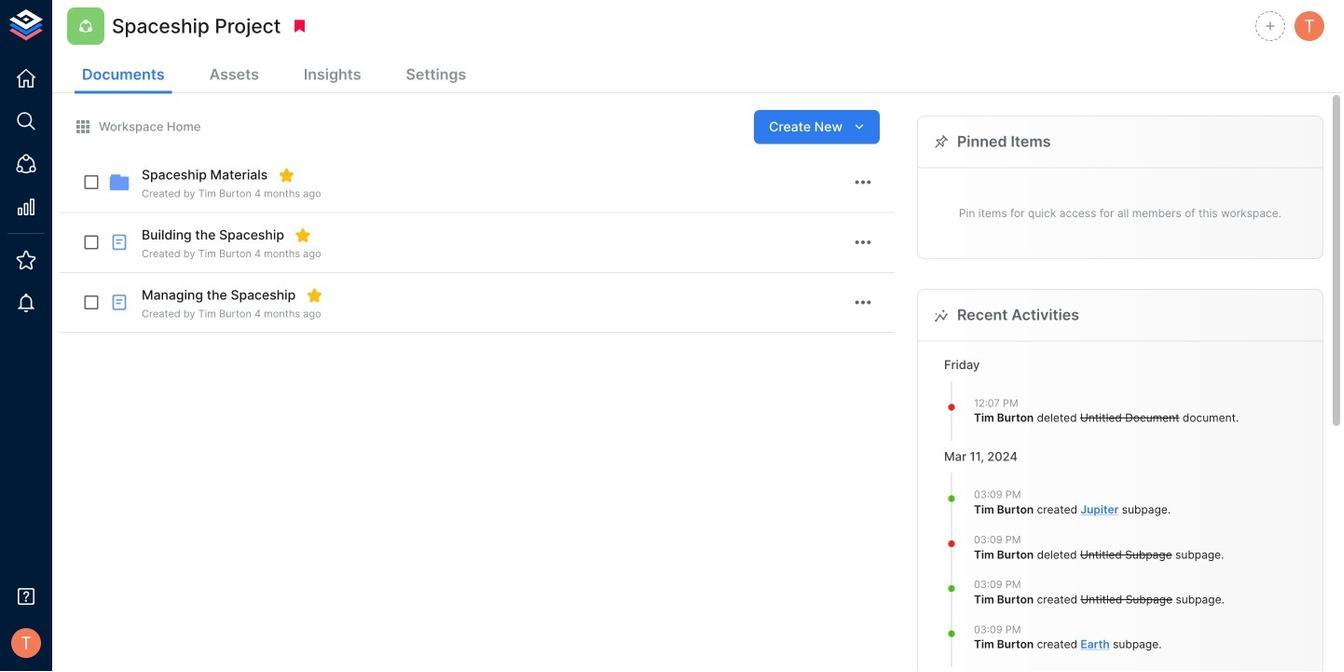 Task type: locate. For each thing, give the bounding box(es) containing it.
remove favorite image
[[278, 167, 295, 184], [306, 287, 323, 304]]

0 vertical spatial remove favorite image
[[278, 167, 295, 184]]

remove favorite image down remove favorite icon
[[306, 287, 323, 304]]

1 vertical spatial remove favorite image
[[306, 287, 323, 304]]

0 horizontal spatial remove favorite image
[[278, 167, 295, 184]]

remove favorite image up remove favorite icon
[[278, 167, 295, 184]]

remove bookmark image
[[291, 18, 308, 34]]

1 horizontal spatial remove favorite image
[[306, 287, 323, 304]]

remove favorite image
[[295, 227, 311, 244]]



Task type: vqa. For each thing, say whether or not it's contained in the screenshot.
Unpin icon
no



